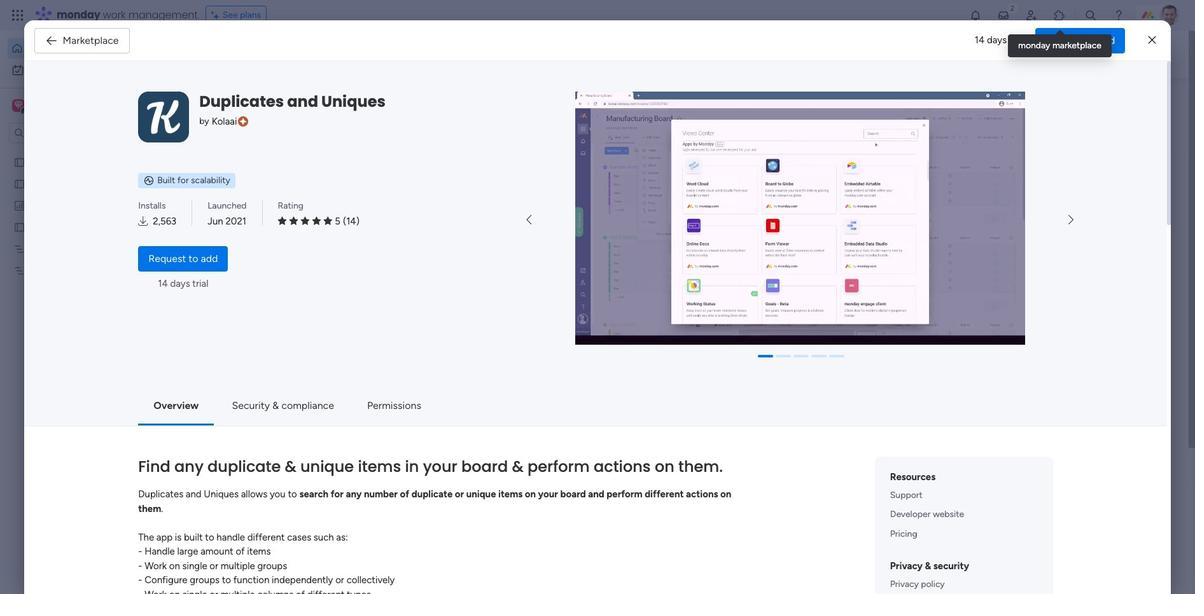 Task type: locate. For each thing, give the bounding box(es) containing it.
1 horizontal spatial public dashboard image
[[700, 232, 715, 246]]

app logo image
[[138, 92, 189, 143]]

check circle image
[[967, 120, 975, 129]]

terry turtle image right help image
[[1160, 5, 1181, 25]]

update feed image
[[998, 9, 1011, 22]]

option
[[8, 38, 155, 59], [0, 151, 162, 153]]

option down workspace selection element
[[0, 151, 162, 153]]

0 horizontal spatial add to favorites image
[[657, 233, 670, 245]]

0 horizontal spatial public dashboard image
[[13, 199, 25, 211]]

1 horizontal spatial add to favorites image
[[882, 233, 895, 245]]

terry turtle image
[[1160, 5, 1181, 25], [265, 523, 290, 549]]

2 image
[[1007, 1, 1019, 15]]

dapulse x slim image
[[1149, 33, 1157, 48]]

check circle image
[[967, 136, 975, 145]]

1 vertical spatial option
[[0, 151, 162, 153]]

1 add to favorites image from the left
[[657, 233, 670, 245]]

0 vertical spatial circle o image
[[967, 168, 975, 178]]

1 horizontal spatial terry turtle image
[[1160, 5, 1181, 25]]

workspace image
[[12, 99, 25, 113], [14, 99, 23, 113]]

v2 bolt switch image
[[1057, 47, 1065, 61]]

terry turtle image up terry turtle icon
[[265, 523, 290, 549]]

v2 download image
[[138, 215, 148, 229]]

close update feed (inbox) image
[[235, 480, 250, 495]]

v2 user feedback image
[[958, 47, 967, 62]]

help center element
[[948, 525, 1139, 576]]

marketplace arrow right image
[[1069, 215, 1074, 225]]

see plans image
[[211, 8, 223, 22]]

public board image
[[13, 156, 25, 168], [13, 178, 25, 190], [13, 221, 25, 233], [251, 388, 265, 402]]

0 vertical spatial option
[[8, 38, 155, 59]]

search everything image
[[1085, 9, 1098, 22]]

1 vertical spatial terry turtle image
[[265, 523, 290, 549]]

3 star image from the left
[[312, 217, 321, 226]]

circle o image
[[967, 168, 975, 178], [967, 185, 975, 194]]

component image
[[251, 409, 262, 420]]

quick search results list box
[[235, 119, 917, 444]]

star image
[[289, 217, 298, 226], [301, 217, 310, 226], [312, 217, 321, 226], [324, 217, 333, 226]]

1 vertical spatial public dashboard image
[[700, 232, 715, 246]]

invite members image
[[1026, 9, 1039, 22]]

add to favorites image
[[657, 233, 670, 245], [882, 233, 895, 245]]

option up workspace selection element
[[8, 38, 155, 59]]

1 vertical spatial circle o image
[[967, 185, 975, 194]]

0 horizontal spatial terry turtle image
[[265, 523, 290, 549]]

public dashboard image
[[13, 199, 25, 211], [700, 232, 715, 246]]

list box
[[0, 149, 162, 453]]

0 vertical spatial terry turtle image
[[1160, 5, 1181, 25]]



Task type: vqa. For each thing, say whether or not it's contained in the screenshot.
MONDAY MARKETPLACE image
yes



Task type: describe. For each thing, give the bounding box(es) containing it.
public dashboard image inside 'quick search results' list box
[[700, 232, 715, 246]]

1 star image from the left
[[289, 217, 298, 226]]

templates image image
[[959, 256, 1127, 344]]

monday marketplace image
[[1054, 9, 1067, 22]]

0 vertical spatial public dashboard image
[[13, 199, 25, 211]]

component image
[[700, 252, 712, 264]]

marketplace arrow left image
[[527, 215, 532, 225]]

select product image
[[11, 9, 24, 22]]

notifications image
[[970, 9, 983, 22]]

help image
[[1113, 9, 1126, 22]]

1 workspace image from the left
[[12, 99, 25, 113]]

built for scalability element
[[138, 173, 236, 188]]

2 add to favorites image from the left
[[882, 233, 895, 245]]

star image
[[278, 217, 287, 226]]

workspace selection element
[[12, 98, 106, 115]]

2 workspace image from the left
[[14, 99, 23, 113]]

1 circle o image from the top
[[967, 168, 975, 178]]

2 star image from the left
[[301, 217, 310, 226]]

2 circle o image from the top
[[967, 185, 975, 194]]

2 element
[[363, 480, 379, 495]]

close recently visited image
[[235, 104, 250, 119]]

4 star image from the left
[[324, 217, 333, 226]]

terry turtle image
[[265, 570, 290, 595]]



